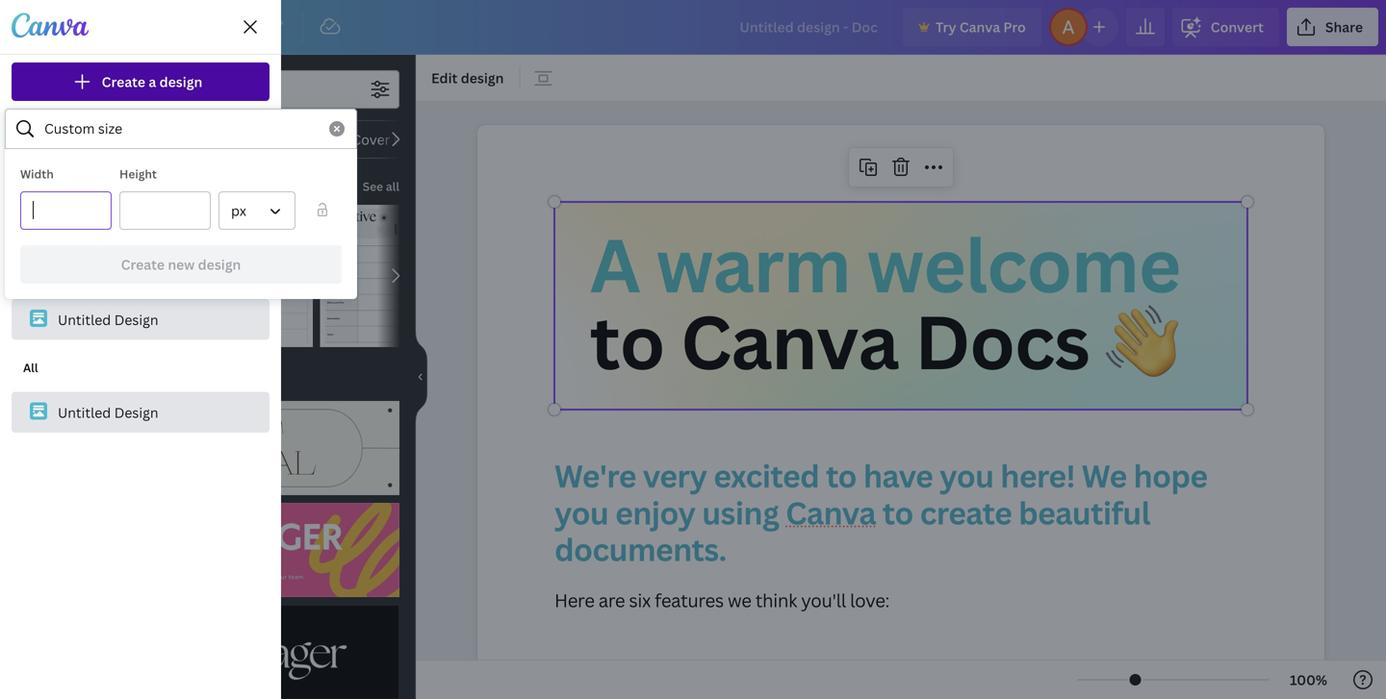Task type: vqa. For each thing, say whether or not it's contained in the screenshot.
Resume image
no



Task type: locate. For each thing, give the bounding box(es) containing it.
you right have
[[940, 455, 994, 497]]

2 horizontal spatial you
[[940, 455, 994, 497]]

elements
[[13, 164, 57, 177]]

1 untitled design button from the top
[[12, 299, 270, 340]]

a
[[149, 73, 156, 91]]

0 vertical spatial design
[[114, 311, 158, 329]]

think
[[755, 589, 797, 613]]

brand
[[20, 233, 49, 246]]

1 untitled design from the top
[[58, 311, 158, 329]]

design right a
[[159, 73, 202, 91]]

here!
[[1000, 455, 1075, 497]]

hide image
[[415, 331, 427, 424]]

to
[[590, 291, 664, 391], [826, 455, 857, 497], [883, 492, 913, 534]]

create left a
[[102, 73, 145, 91]]

all down uploads
[[23, 360, 38, 376]]

untitled design button
[[12, 299, 270, 340], [12, 392, 270, 433]]

design for recent
[[114, 311, 158, 329]]

home
[[77, 18, 116, 36], [52, 127, 91, 145]]

1 untitled design list from the top
[[12, 255, 270, 340]]

1 vertical spatial untitled design button
[[12, 392, 270, 433]]

design right new
[[198, 256, 241, 274]]

create
[[920, 492, 1012, 534]]

1 vertical spatial design
[[114, 404, 158, 422]]

0 vertical spatial untitled
[[58, 311, 111, 329]]

2 design from the top
[[114, 404, 158, 422]]

0 horizontal spatial all
[[23, 360, 38, 376]]

1 vertical spatial home link
[[12, 116, 270, 155]]

👋
[[1106, 291, 1178, 391]]

you
[[133, 219, 157, 237], [940, 455, 994, 497], [555, 492, 609, 534]]

recent
[[23, 267, 63, 283]]

1 vertical spatial create
[[121, 256, 165, 274]]

home up your
[[52, 127, 91, 145]]

create for create new design
[[121, 256, 165, 274]]

home link
[[62, 8, 132, 46], [12, 116, 270, 155]]

see
[[363, 179, 383, 194]]

convert button
[[1172, 8, 1279, 46]]

you'll
[[801, 589, 846, 613]]

Height number field
[[132, 193, 198, 229]]

green button
[[168, 120, 232, 159]]

create
[[102, 73, 145, 91], [121, 256, 165, 274]]

results
[[105, 373, 150, 391]]

1 horizontal spatial all
[[85, 373, 102, 391]]

2 untitled design from the top
[[58, 404, 158, 422]]

projects
[[85, 173, 138, 191]]

letter
[[394, 130, 430, 149]]

here
[[555, 589, 594, 613]]

0 vertical spatial untitled design list
[[12, 255, 270, 340]]

enjoy
[[615, 492, 695, 534]]

create down shared with you button
[[121, 256, 165, 274]]

design for all
[[114, 404, 158, 422]]

None text field
[[477, 125, 1325, 700]]

1 horizontal spatial you
[[555, 492, 609, 534]]

untitled design button down results
[[12, 392, 270, 433]]

untitled right uploads
[[58, 311, 111, 329]]

shared with you button
[[12, 209, 270, 247]]

home link up height
[[12, 116, 270, 155]]

0 horizontal spatial you
[[133, 219, 157, 237]]

list
[[12, 116, 270, 247]]

canva inside button
[[960, 18, 1000, 36]]

docs
[[915, 291, 1090, 391]]

you left enjoy
[[555, 492, 609, 534]]

elements button
[[0, 124, 69, 193]]

untitled design
[[58, 311, 158, 329], [58, 404, 158, 422]]

untitled design down all results
[[58, 404, 158, 422]]

Search Doc templates search field
[[123, 71, 361, 108]]

project overview/one-pager professional docs banner in black white sleek monochrome style image
[[85, 606, 400, 700]]

you right 'with' at the left top of page
[[133, 219, 157, 237]]

all
[[23, 360, 38, 376], [85, 373, 102, 391]]

templates
[[10, 94, 59, 107]]

event/business proposal professional docs banner in beige dark brown warm classic style image
[[85, 401, 400, 496]]

here are six features we think you'll love:
[[555, 589, 890, 613]]

1 untitled from the top
[[58, 311, 111, 329]]

design
[[114, 311, 158, 329], [114, 404, 158, 422]]

0 horizontal spatial to
[[590, 291, 664, 391]]

side panel tab list
[[0, 55, 69, 471]]

untitled
[[58, 311, 111, 329], [58, 404, 111, 422]]

1 vertical spatial untitled
[[58, 404, 111, 422]]

home link inside main menu bar
[[62, 8, 132, 46]]

green
[[180, 130, 220, 149]]

2 vertical spatial canva
[[786, 492, 876, 534]]

cover
[[352, 130, 390, 149]]

0 vertical spatial canva
[[960, 18, 1000, 36]]

untitled down all results
[[58, 404, 111, 422]]

one
[[252, 130, 279, 149]]

design up results
[[114, 311, 158, 329]]

1 vertical spatial untitled design list
[[12, 348, 270, 433]]

untitled design button up results
[[12, 299, 270, 340]]

home up create a design dropdown button
[[77, 18, 116, 36]]

we
[[728, 589, 751, 613]]

with
[[101, 219, 129, 237]]

hope
[[1134, 455, 1208, 497]]

six
[[629, 589, 651, 613]]

0 vertical spatial untitled design
[[58, 311, 158, 329]]

a
[[590, 214, 640, 314]]

new
[[168, 256, 195, 274]]

create inside button
[[121, 256, 165, 274]]

1 vertical spatial canva
[[681, 291, 899, 391]]

have
[[863, 455, 933, 497]]

0 vertical spatial create
[[102, 73, 145, 91]]

2 untitled from the top
[[58, 404, 111, 422]]

canva
[[960, 18, 1000, 36], [681, 291, 899, 391], [786, 492, 876, 534]]

1 design from the top
[[114, 311, 158, 329]]

untitled design up all results
[[58, 311, 158, 329]]

your projects button
[[12, 163, 270, 201]]

untitled design list
[[12, 255, 270, 340], [12, 348, 270, 433]]

0 vertical spatial home
[[77, 18, 116, 36]]

design inside dropdown button
[[159, 73, 202, 91]]

edit
[[431, 69, 458, 87]]

create a design
[[102, 73, 202, 91]]

design down results
[[114, 404, 158, 422]]

all
[[386, 179, 400, 194]]

we
[[1082, 455, 1127, 497]]

1 vertical spatial untitled design
[[58, 404, 158, 422]]

projects button
[[0, 332, 69, 401]]

2 untitled design button from the top
[[12, 392, 270, 433]]

cover letter
[[352, 130, 430, 149]]

Design title text field
[[724, 8, 895, 46]]

see all button
[[361, 167, 401, 205]]

home link up create a design dropdown button
[[62, 8, 132, 46]]

all left results
[[85, 373, 102, 391]]

you inside button
[[133, 219, 157, 237]]

design
[[461, 69, 504, 87], [159, 73, 202, 91], [198, 256, 241, 274]]

all results
[[85, 373, 150, 391]]

untitled design for all
[[58, 404, 158, 422]]

0 vertical spatial untitled design button
[[12, 299, 270, 340]]

1 horizontal spatial to
[[826, 455, 857, 497]]

Width number field
[[33, 193, 99, 229]]

list containing home
[[12, 116, 270, 247]]

create inside dropdown button
[[102, 73, 145, 91]]

0 vertical spatial home link
[[62, 8, 132, 46]]

try canva pro
[[936, 18, 1026, 36]]

doc templates button
[[83, 167, 182, 205]]



Task type: describe. For each thing, give the bounding box(es) containing it.
Units: px button
[[219, 192, 296, 230]]

main menu bar
[[0, 0, 1386, 55]]

2 untitled design list from the top
[[12, 348, 270, 433]]

doc templates
[[85, 177, 180, 195]]

are
[[599, 589, 625, 613]]

pager
[[282, 130, 319, 149]]

canva for docs
[[681, 291, 899, 391]]

create a design button
[[12, 63, 270, 101]]

convert
[[1211, 18, 1264, 36]]

home inside main menu bar
[[77, 18, 116, 36]]

planner button
[[85, 120, 160, 159]]

untitled design button for recent
[[12, 299, 270, 340]]

your
[[52, 173, 82, 191]]

uploads
[[15, 302, 54, 315]]

design for create new design
[[198, 256, 241, 274]]

1 vertical spatial home
[[52, 127, 91, 145]]

edit design
[[431, 69, 504, 87]]

welcome
[[867, 214, 1181, 314]]

design right edit
[[461, 69, 504, 87]]

untitled design for recent
[[58, 311, 158, 329]]

excited
[[714, 455, 819, 497]]

pro
[[1004, 18, 1026, 36]]

project overview/one-pager professional docs banner in pink dark blue yellow playful abstract style image
[[85, 504, 400, 598]]

creative brief doc in black and white grey editorial style image
[[320, 205, 430, 348]]

templates button
[[0, 55, 69, 124]]

one pager button
[[240, 120, 332, 159]]

width
[[20, 166, 54, 182]]

doc
[[85, 177, 111, 195]]

your projects
[[52, 173, 138, 191]]

planner
[[97, 130, 148, 149]]

brand button
[[0, 193, 69, 263]]

love:
[[850, 589, 890, 613]]

research brief doc in orange teal pink soft pastels style image
[[202, 205, 313, 348]]

we're
[[555, 455, 636, 497]]

untitled for all
[[58, 404, 111, 422]]

create new design
[[121, 256, 241, 274]]

one pager
[[252, 130, 319, 149]]

canva for pro
[[960, 18, 1000, 36]]

none text field containing a warm welcome
[[477, 125, 1325, 700]]

create new design button
[[20, 245, 342, 284]]

templates
[[114, 177, 180, 195]]

projects
[[15, 372, 54, 385]]

cover letter button
[[339, 120, 442, 159]]

using
[[702, 492, 779, 534]]

all for all results
[[85, 373, 102, 391]]

try canva pro button
[[903, 8, 1041, 46]]

shared with you
[[52, 219, 157, 237]]

features
[[655, 589, 724, 613]]

we're very excited to have you here! we hope you enjoy using canva to create beautiful documents.
[[555, 455, 1214, 571]]

Search search field
[[44, 111, 318, 147]]

edit design button
[[424, 63, 512, 93]]

beautiful
[[1019, 492, 1150, 534]]

try
[[936, 18, 956, 36]]

design for create a design
[[159, 73, 202, 91]]

2 horizontal spatial to
[[883, 492, 913, 534]]

uploads button
[[0, 263, 69, 332]]

all for all
[[23, 360, 38, 376]]

very
[[643, 455, 707, 497]]

canva inside we're very excited to have you here! we hope you enjoy using canva to create beautiful documents.
[[786, 492, 876, 534]]

one pager doc in black and white blue light blue classic professional style image
[[85, 205, 195, 348]]

to canva docs 👋
[[590, 291, 1178, 391]]

px
[[231, 202, 246, 220]]

warm
[[656, 214, 851, 314]]

untitled for recent
[[58, 311, 111, 329]]

height
[[119, 166, 157, 182]]

see all
[[363, 179, 400, 194]]

a warm welcome
[[590, 214, 1181, 314]]

untitled design button for all
[[12, 392, 270, 433]]

documents.
[[555, 529, 727, 571]]

shared
[[52, 219, 98, 237]]

create for create a design
[[102, 73, 145, 91]]



